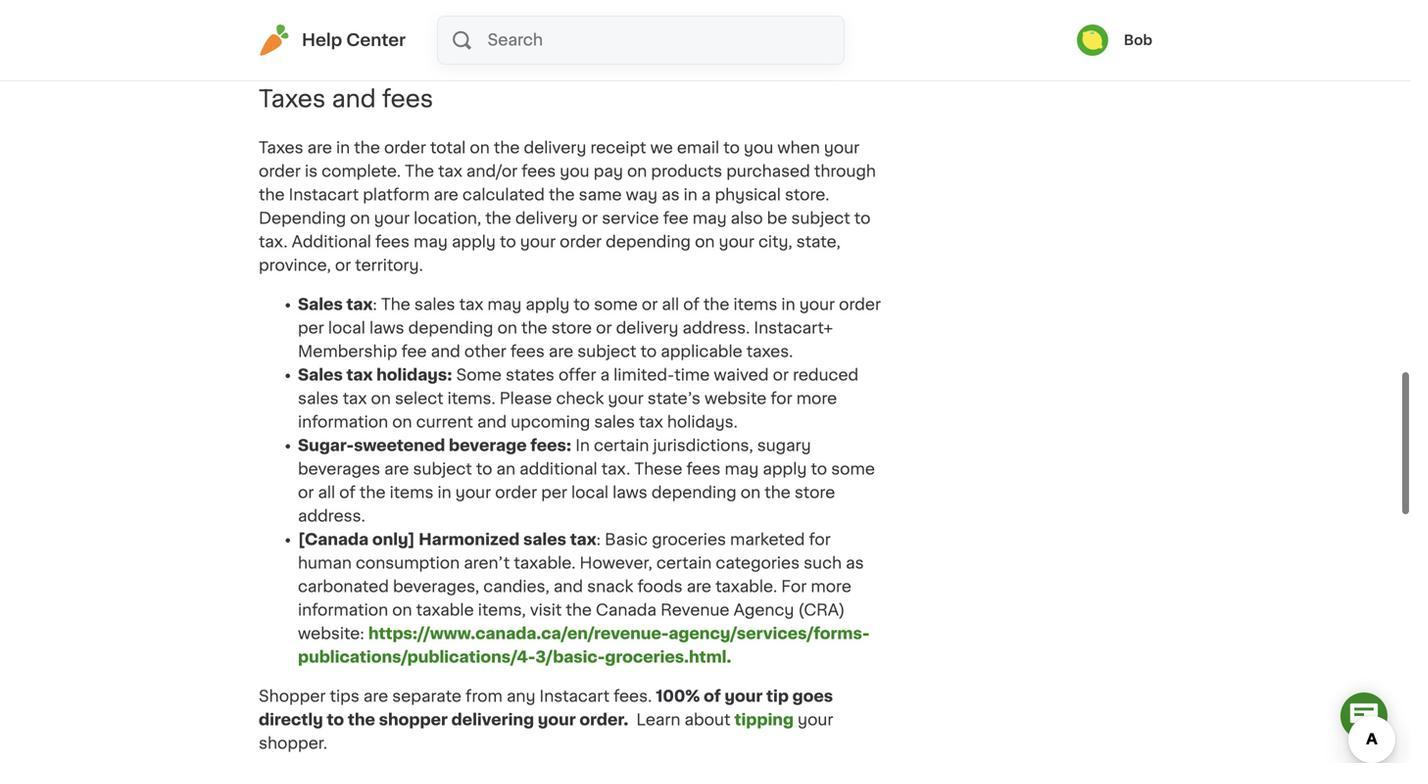 Task type: describe. For each thing, give the bounding box(es) containing it.
order inside ': the sales tax may apply to some or all of the items in your order per local laws depending on the store or delivery address. instacart+ membership fee and other fees are subject to applicable taxes.'
[[839, 297, 881, 312]]

depending
[[259, 210, 346, 226]]

see
[[402, 19, 431, 34]]

the inside taxes are in the order total on the delivery receipt we email to you when your order is complete. the tax and/or fees you pay on products purchased through the instacart platform are calculated the same way as in a physical store. depending on your location, the delivery or service fee may also be subject to tax.
[[405, 163, 434, 179]]

1 horizontal spatial instacart
[[539, 689, 610, 704]]

an
[[496, 461, 515, 477]]

https://www.canada.ca/en/revenue-agency/services/forms- publications/publications/4-3/basic-groceries.html.
[[298, 626, 870, 665]]

3/basic-
[[535, 649, 605, 665]]

center
[[346, 32, 406, 49]]

Search search field
[[486, 17, 844, 64]]

sugar-
[[298, 438, 354, 453]]

additional
[[519, 461, 597, 477]]

retailcouncil.org
[[259, 42, 396, 58]]

order left is
[[259, 163, 301, 179]]

: inside ': the sales tax may apply to some or all of the items in your order per local laws depending on the store or delivery address. instacart+ membership fee and other fees are subject to applicable taxes.'
[[373, 297, 377, 312]]

are inside basic groceries marketed for human consumption aren't taxable. however, certain categories such as carbonated beverages, candies, and snack foods are taxable. for more information on taxable items, visit the canada revenue agency (cra) website:
[[687, 579, 711, 595]]

all inside 'in certain jurisdictions, sugary beverages are subject to an additional tax. these fees may apply to some or all of the items in your order per local laws depending on the store address.'
[[318, 485, 335, 501]]

website
[[704, 391, 767, 406]]

items inside 'in certain jurisdictions, sugary beverages are subject to an additional tax. these fees may apply to some or all of the items in your order per local laws depending on the store address.'
[[390, 485, 434, 501]]

tax up however,
[[570, 532, 596, 548]]

service
[[602, 210, 659, 226]]

for inside some states offer a limited-time waived or reduced sales tax on select items. please check your state's website for more information on current and upcoming sales tax holidays.
[[771, 391, 792, 406]]

to
[[380, 19, 398, 34]]

more inside some states offer a limited-time waived or reduced sales tax on select items. please check your state's website for more information on current and upcoming sales tax holidays.
[[796, 391, 837, 406]]

in down 'products'
[[684, 187, 698, 203]]

and inside some states offer a limited-time waived or reduced sales tax on select items. please check your state's website for more information on current and upcoming sales tax holidays.
[[477, 414, 507, 430]]

beverages,
[[393, 579, 479, 595]]

or up offer
[[596, 320, 612, 336]]

shopper
[[379, 712, 448, 728]]

on up sweetened
[[392, 414, 412, 430]]

offer
[[558, 367, 596, 383]]

additional
[[292, 234, 371, 250]]

more inside basic groceries marketed for human consumption aren't taxable. however, certain categories such as carbonated beverages, candies, and snack foods are taxable. for more information on taxable items, visit the canada revenue agency (cra) website:
[[811, 579, 851, 595]]

delivering
[[451, 712, 534, 728]]

fees down .
[[382, 87, 433, 111]]

carbonated
[[298, 579, 389, 595]]

instacart image
[[259, 24, 290, 56]]

provincial
[[475, 19, 550, 34]]

about
[[684, 712, 730, 728]]

depending inside ': the sales tax may apply to some or all of the items in your order per local laws depending on the store or delivery address. instacart+ membership fee and other fees are subject to applicable taxes.'
[[408, 320, 493, 336]]

be
[[767, 210, 787, 226]]

only] for harmonized
[[372, 532, 415, 548]]

to right email
[[723, 140, 740, 156]]

applicable
[[661, 344, 742, 359]]

are up location,
[[434, 187, 458, 203]]

sales down check
[[594, 414, 635, 430]]

jurisdictions,
[[653, 438, 753, 453]]

only] for to
[[333, 19, 376, 34]]

publications/publications/4-
[[298, 649, 535, 665]]

fees inside additional fees may apply to your order depending on your city, state, province, or territory.
[[375, 234, 410, 250]]

instacart+
[[754, 320, 833, 336]]

and inside basic groceries marketed for human consumption aren't taxable. however, certain categories such as carbonated beverages, candies, and snack foods are taxable. for more information on taxable items, visit the canada revenue agency (cra) website:
[[553, 579, 583, 595]]

store.
[[785, 187, 829, 203]]

your left order.
[[538, 712, 576, 728]]

[canada only] harmonized sales tax :
[[298, 532, 605, 548]]

complete.
[[322, 163, 401, 179]]

visit
[[530, 602, 562, 618]]

to up limited-
[[640, 344, 657, 359]]

tax. inside taxes are in the order total on the delivery receipt we email to you when your order is complete. the tax and/or fees you pay on products purchased through the instacart platform are calculated the same way as in a physical store. depending on your location, the delivery or service fee may also be subject to tax.
[[259, 234, 288, 250]]

limited-
[[613, 367, 674, 383]]

and down the retailcouncil.org
[[332, 87, 376, 111]]

user avatar image
[[1077, 24, 1108, 56]]

beverage
[[449, 438, 527, 453]]

state,
[[796, 234, 840, 250]]

subject inside taxes are in the order total on the delivery receipt we email to you when your order is complete. the tax and/or fees you pay on products purchased through the instacart platform are calculated the same way as in a physical store. depending on your location, the delivery or service fee may also be subject to tax.
[[791, 210, 850, 226]]

sales tax
[[298, 297, 373, 312]]

your inside some states offer a limited-time waived or reduced sales tax on select items. please check your state's website for more information on current and upcoming sales tax holidays.
[[608, 391, 644, 406]]

states
[[506, 367, 555, 383]]

bob
[[1124, 33, 1152, 47]]

taxes for taxes and fees
[[259, 87, 326, 111]]

the left same
[[549, 187, 575, 203]]

select
[[395, 391, 443, 406]]

learn about tipping
[[628, 712, 794, 728]]

revenue
[[661, 602, 730, 618]]

delivery inside ': the sales tax may apply to some or all of the items in your order per local laws depending on the store or delivery address. instacart+ membership fee and other fees are subject to applicable taxes.'
[[616, 320, 679, 336]]

subject inside ': the sales tax may apply to some or all of the items in your order per local laws depending on the store or delivery address. instacart+ membership fee and other fees are subject to applicable taxes.'
[[577, 344, 636, 359]]

your down calculated
[[520, 234, 556, 250]]

items inside ': the sales tax may apply to some or all of the items in your order per local laws depending on the store or delivery address. instacart+ membership fee and other fees are subject to applicable taxes.'
[[733, 297, 777, 312]]

calculated
[[462, 187, 545, 203]]

your up tipping link
[[725, 689, 763, 704]]

separate
[[392, 689, 461, 704]]

order.
[[579, 712, 628, 728]]

categories
[[716, 555, 800, 571]]

0 vertical spatial you
[[744, 140, 773, 156]]

basic groceries marketed for human consumption aren't taxable. however, certain categories such as carbonated beverages, candies, and snack foods are taxable. for more information on taxable items, visit the canada revenue agency (cra) website:
[[298, 532, 864, 642]]

sales for sales tax
[[298, 297, 343, 312]]

membership
[[298, 344, 397, 359]]

shopper tips are separate from any instacart fees.
[[259, 689, 656, 704]]

some inside ': the sales tax may apply to some or all of the items in your order per local laws depending on the store or delivery address. instacart+ membership fee and other fees are subject to applicable taxes.'
[[594, 297, 638, 312]]

groceries
[[652, 532, 726, 548]]

sales up sugar-
[[298, 391, 339, 406]]

the down calculated
[[485, 210, 511, 226]]

province,
[[259, 258, 331, 273]]

to inside the 100% of your tip goes directly to the shopper delivering your order.
[[327, 712, 344, 728]]

may inside 'in certain jurisdictions, sugary beverages are subject to an additional tax. these fees may apply to some or all of the items in your order per local laws depending on the store address.'
[[725, 461, 759, 477]]

and/or
[[466, 163, 518, 179]]

also
[[731, 210, 763, 226]]

tax down "membership"
[[346, 367, 373, 383]]

address. inside 'in certain jurisdictions, sugary beverages are subject to an additional tax. these fees may apply to some or all of the items in your order per local laws depending on the store address.'
[[298, 508, 365, 524]]

subject inside 'in certain jurisdictions, sugary beverages are subject to an additional tax. these fees may apply to some or all of the items in your order per local laws depending on the store address.'
[[413, 461, 472, 477]]

sales inside ': the sales tax may apply to some or all of the items in your order per local laws depending on the store or delivery address. instacart+ membership fee and other fees are subject to applicable taxes.'
[[414, 297, 455, 312]]

products
[[651, 163, 722, 179]]

taxes.
[[746, 344, 793, 359]]

fee inside ': the sales tax may apply to some or all of the items in your order per local laws depending on the store or delivery address. instacart+ membership fee and other fees are subject to applicable taxes.'
[[401, 344, 427, 359]]

taxes for taxes are in the order total on the delivery receipt we email to you when your order is complete. the tax and/or fees you pay on products purchased through the instacart platform are calculated the same way as in a physical store. depending on your location, the delivery or service fee may also be subject to tax.
[[259, 140, 303, 156]]

these
[[634, 461, 682, 477]]

time
[[674, 367, 710, 383]]

additional fees may apply to your order depending on your city, state, province, or territory.
[[259, 234, 840, 273]]

on down sales tax holidays:
[[371, 391, 391, 406]]

your down platform at the left top
[[374, 210, 410, 226]]

total
[[430, 140, 466, 156]]

laws inside 'in certain jurisdictions, sugary beverages are subject to an additional tax. these fees may apply to some or all of the items in your order per local laws depending on the store address.'
[[613, 485, 647, 501]]

depending inside 'in certain jurisdictions, sugary beverages are subject to an additional tax. these fees may apply to some or all of the items in your order per local laws depending on the store address.'
[[651, 485, 737, 501]]

[canada for [canada only] harmonized sales tax :
[[298, 532, 369, 548]]

the inside ': the sales tax may apply to some or all of the items in your order per local laws depending on the store or delivery address. instacart+ membership fee and other fees are subject to applicable taxes.'
[[381, 297, 410, 312]]

items.
[[447, 391, 496, 406]]

shopper
[[259, 689, 326, 704]]

from
[[465, 689, 503, 704]]

snack
[[587, 579, 633, 595]]

to left an
[[476, 461, 492, 477]]

as inside basic groceries marketed for human consumption aren't taxable. however, certain categories such as carbonated beverages, candies, and snack foods are taxable. for more information on taxable items, visit the canada revenue agency (cra) website:
[[846, 555, 864, 571]]

on up "additional"
[[350, 210, 370, 226]]

basic
[[605, 532, 648, 548]]

city,
[[758, 234, 792, 250]]

beverages
[[298, 461, 380, 477]]

sales up candies,
[[523, 532, 566, 548]]

or up limited-
[[642, 297, 658, 312]]

in up the complete. on the left of page
[[336, 140, 350, 156]]

and inside ': the sales tax may apply to some or all of the items in your order per local laws depending on the store or delivery address. instacart+ membership fee and other fees are subject to applicable taxes.'
[[431, 344, 460, 359]]

consumption
[[356, 555, 460, 571]]

taxable
[[416, 602, 474, 618]]

certain inside 'in certain jurisdictions, sugary beverages are subject to an additional tax. these fees may apply to some or all of the items in your order per local laws depending on the store address.'
[[594, 438, 649, 453]]

fees inside taxes are in the order total on the delivery receipt we email to you when your order is complete. the tax and/or fees you pay on products purchased through the instacart platform are calculated the same way as in a physical store. depending on your location, the delivery or service fee may also be subject to tax.
[[522, 163, 556, 179]]

apply inside 'in certain jurisdictions, sugary beverages are subject to an additional tax. these fees may apply to some or all of the items in your order per local laws depending on the store address.'
[[763, 461, 807, 477]]

may inside taxes are in the order total on the delivery receipt we email to you when your order is complete. the tax and/or fees you pay on products purchased through the instacart platform are calculated the same way as in a physical store. depending on your location, the delivery or service fee may also be subject to tax.
[[693, 210, 727, 226]]

the up the complete. on the left of page
[[354, 140, 380, 156]]

1 vertical spatial delivery
[[515, 210, 578, 226]]

sugar-sweetened beverage fees:
[[298, 438, 571, 453]]

website:
[[298, 626, 364, 642]]

tax up "membership"
[[346, 297, 373, 312]]

directly
[[259, 712, 323, 728]]

email
[[677, 140, 719, 156]]

the up depending
[[259, 187, 285, 203]]

for
[[781, 579, 807, 595]]

your shopper.
[[259, 712, 833, 751]]

a inside some states offer a limited-time waived or reduced sales tax on select items. please check your state's website for more information on current and upcoming sales tax holidays.
[[600, 367, 609, 383]]

foods
[[637, 579, 683, 595]]

help center link
[[259, 24, 406, 56]]

as inside taxes are in the order total on the delivery receipt we email to you when your order is complete. the tax and/or fees you pay on products purchased through the instacart platform are calculated the same way as in a physical store. depending on your location, the delivery or service fee may also be subject to tax.
[[662, 187, 680, 203]]

may inside additional fees may apply to your order depending on your city, state, province, or territory.
[[414, 234, 448, 250]]

tip
[[766, 689, 789, 704]]

on inside additional fees may apply to your order depending on your city, state, province, or territory.
[[695, 234, 715, 250]]

shopper.
[[259, 736, 327, 751]]

the down sugary
[[765, 485, 791, 501]]

to down through
[[854, 210, 871, 226]]



Task type: locate. For each thing, give the bounding box(es) containing it.
tax inside taxes are in the order total on the delivery receipt we email to you when your order is complete. the tax and/or fees you pay on products purchased through the instacart platform are calculated the same way as in a physical store. depending on your location, the delivery or service fee may also be subject to tax.
[[438, 163, 462, 179]]

all up "applicable"
[[662, 297, 679, 312]]

when
[[777, 140, 820, 156]]

1 vertical spatial more
[[811, 579, 851, 595]]

delivery
[[524, 140, 586, 156], [515, 210, 578, 226], [616, 320, 679, 336]]

your inside ': the sales tax may apply to some or all of the items in your order per local laws depending on the store or delivery address. instacart+ membership fee and other fees are subject to applicable taxes.'
[[799, 297, 835, 312]]

sales tax holidays:
[[298, 367, 452, 383]]

purchased
[[726, 163, 810, 179]]

taxes down retailcouncil.org link
[[259, 87, 326, 111]]

1 horizontal spatial tax.
[[601, 461, 630, 477]]

help center
[[302, 32, 406, 49]]

or down same
[[582, 210, 598, 226]]

information down carbonated
[[298, 602, 388, 618]]

0 vertical spatial of
[[683, 297, 699, 312]]

:
[[373, 297, 377, 312], [596, 532, 601, 548]]

0 horizontal spatial :
[[373, 297, 377, 312]]

1 vertical spatial for
[[809, 532, 831, 548]]

2 vertical spatial apply
[[763, 461, 807, 477]]

instacart
[[289, 187, 359, 203], [539, 689, 610, 704]]

0 vertical spatial address.
[[682, 320, 750, 336]]

order inside 'in certain jurisdictions, sugary beverages are subject to an additional tax. these fees may apply to some or all of the items in your order per local laws depending on the store address.'
[[495, 485, 537, 501]]

the down tips at bottom
[[348, 712, 375, 728]]

on up way
[[627, 163, 647, 179]]

0 horizontal spatial instacart
[[289, 187, 359, 203]]

are inside ': the sales tax may apply to some or all of the items in your order per local laws depending on the store or delivery address. instacart+ membership fee and other fees are subject to applicable taxes.'
[[549, 344, 573, 359]]

1 taxes from the top
[[259, 87, 326, 111]]

0 vertical spatial for
[[771, 391, 792, 406]]

1 vertical spatial you
[[560, 163, 590, 179]]

fee
[[663, 210, 689, 226], [401, 344, 427, 359]]

0 vertical spatial subject
[[791, 210, 850, 226]]

local up "membership"
[[328, 320, 365, 336]]

information inside some states offer a limited-time waived or reduced sales tax on select items. please check your state's website for more information on current and upcoming sales tax holidays.
[[298, 414, 388, 430]]

1 vertical spatial as
[[846, 555, 864, 571]]

1 vertical spatial a
[[600, 367, 609, 383]]

taxes are in the order total on the delivery receipt we email to you when your order is complete. the tax and/or fees you pay on products purchased through the instacart platform are calculated the same way as in a physical store. depending on your location, the delivery or service fee may also be subject to tax.
[[259, 140, 876, 250]]

1 horizontal spatial of
[[683, 297, 699, 312]]

only] inside [canada only] to see your provincial or territorial retailcouncil.org .
[[333, 19, 376, 34]]

1 vertical spatial taxes
[[259, 140, 303, 156]]

your up "instacart+"
[[799, 297, 835, 312]]

you left the pay
[[560, 163, 590, 179]]

fee right service
[[663, 210, 689, 226]]

upcoming
[[511, 414, 590, 430]]

items
[[733, 297, 777, 312], [390, 485, 434, 501]]

all
[[662, 297, 679, 312], [318, 485, 335, 501]]

0 vertical spatial local
[[328, 320, 365, 336]]

information
[[298, 414, 388, 430], [298, 602, 388, 618]]

1 vertical spatial local
[[571, 485, 609, 501]]

other
[[464, 344, 506, 359]]

1 horizontal spatial all
[[662, 297, 679, 312]]

1 vertical spatial tax.
[[601, 461, 630, 477]]

or left territorial
[[554, 19, 570, 34]]

only]
[[333, 19, 376, 34], [372, 532, 415, 548]]

local
[[328, 320, 365, 336], [571, 485, 609, 501]]

[canada for [canada only] to see your provincial or territorial retailcouncil.org .
[[259, 19, 329, 34]]

your inside [canada only] to see your provincial or territorial retailcouncil.org .
[[435, 19, 471, 34]]

may inside ': the sales tax may apply to some or all of the items in your order per local laws depending on the store or delivery address. instacart+ membership fee and other fees are subject to applicable taxes.'
[[487, 297, 522, 312]]

the inside basic groceries marketed for human consumption aren't taxable. however, certain categories such as carbonated beverages, candies, and snack foods are taxable. for more information on taxable items, visit the canada revenue agency (cra) website:
[[566, 602, 592, 618]]

tax down total on the left
[[438, 163, 462, 179]]

only] left to
[[333, 19, 376, 34]]

0 vertical spatial store
[[551, 320, 592, 336]]

on up and/or
[[470, 140, 490, 156]]

the inside the 100% of your tip goes directly to the shopper delivering your order.
[[348, 712, 375, 728]]

to inside additional fees may apply to your order depending on your city, state, province, or territory.
[[500, 234, 516, 250]]

fees inside 'in certain jurisdictions, sugary beverages are subject to an additional tax. these fees may apply to some or all of the items in your order per local laws depending on the store address.'
[[686, 461, 721, 477]]

subject
[[791, 210, 850, 226], [577, 344, 636, 359], [413, 461, 472, 477]]

laws inside ': the sales tax may apply to some or all of the items in your order per local laws depending on the store or delivery address. instacart+ membership fee and other fees are subject to applicable taxes.'
[[369, 320, 404, 336]]

2 horizontal spatial subject
[[791, 210, 850, 226]]

tax inside ': the sales tax may apply to some or all of the items in your order per local laws depending on the store or delivery address. instacart+ membership fee and other fees are subject to applicable taxes.'
[[459, 297, 483, 312]]

0 vertical spatial apply
[[452, 234, 496, 250]]

subject down sugar-sweetened beverage fees:
[[413, 461, 472, 477]]

(cra)
[[798, 602, 845, 618]]

of up learn about tipping
[[704, 689, 721, 704]]

state's
[[647, 391, 700, 406]]

however,
[[580, 555, 652, 571]]

1 horizontal spatial :
[[596, 532, 601, 548]]

and up the beverage
[[477, 414, 507, 430]]

the up states
[[521, 320, 547, 336]]

are inside 'in certain jurisdictions, sugary beverages are subject to an additional tax. these fees may apply to some or all of the items in your order per local laws depending on the store address.'
[[384, 461, 409, 477]]

may left also
[[693, 210, 727, 226]]

1 vertical spatial laws
[[613, 485, 647, 501]]

2 sales from the top
[[298, 367, 343, 383]]

platform
[[363, 187, 430, 203]]

per inside ': the sales tax may apply to some or all of the items in your order per local laws depending on the store or delivery address. instacart+ membership fee and other fees are subject to applicable taxes.'
[[298, 320, 324, 336]]

you up purchased
[[744, 140, 773, 156]]

retailcouncil.org link
[[259, 42, 396, 58]]

: down territory.
[[373, 297, 377, 312]]

1 vertical spatial the
[[381, 297, 410, 312]]

2 taxes from the top
[[259, 140, 303, 156]]

1 vertical spatial instacart
[[539, 689, 610, 704]]

2 vertical spatial of
[[704, 689, 721, 704]]

order down state,
[[839, 297, 881, 312]]

of inside 'in certain jurisdictions, sugary beverages are subject to an additional tax. these fees may apply to some or all of the items in your order per local laws depending on the store address.'
[[339, 485, 356, 501]]

bob link
[[1077, 24, 1152, 56]]

order
[[384, 140, 426, 156], [259, 163, 301, 179], [560, 234, 602, 250], [839, 297, 881, 312], [495, 485, 537, 501]]

in inside 'in certain jurisdictions, sugary beverages are subject to an additional tax. these fees may apply to some or all of the items in your order per local laws depending on the store address.'
[[438, 485, 451, 501]]

taxes and fees
[[259, 87, 433, 111]]

marketed
[[730, 532, 805, 548]]

per inside 'in certain jurisdictions, sugary beverages are subject to an additional tax. these fees may apply to some or all of the items in your order per local laws depending on the store address.'
[[541, 485, 567, 501]]

sweetened
[[354, 438, 445, 453]]

0 horizontal spatial of
[[339, 485, 356, 501]]

tax.
[[259, 234, 288, 250], [601, 461, 630, 477]]

location,
[[414, 210, 481, 226]]

apply inside additional fees may apply to your order depending on your city, state, province, or territory.
[[452, 234, 496, 250]]

1 horizontal spatial subject
[[577, 344, 636, 359]]

your up through
[[824, 140, 860, 156]]

1 vertical spatial only]
[[372, 532, 415, 548]]

0 horizontal spatial all
[[318, 485, 335, 501]]

items up "instacart+"
[[733, 297, 777, 312]]

local inside ': the sales tax may apply to some or all of the items in your order per local laws depending on the store or delivery address. instacart+ membership fee and other fees are subject to applicable taxes.'
[[328, 320, 365, 336]]

are
[[307, 140, 332, 156], [434, 187, 458, 203], [549, 344, 573, 359], [384, 461, 409, 477], [687, 579, 711, 595], [363, 689, 388, 704]]

in inside ': the sales tax may apply to some or all of the items in your order per local laws depending on the store or delivery address. instacart+ membership fee and other fees are subject to applicable taxes.'
[[781, 297, 795, 312]]

pay
[[594, 163, 623, 179]]

may
[[693, 210, 727, 226], [414, 234, 448, 250], [487, 297, 522, 312], [725, 461, 759, 477]]

1 vertical spatial of
[[339, 485, 356, 501]]

delivery up limited-
[[616, 320, 679, 336]]

0 horizontal spatial taxable.
[[514, 555, 576, 571]]

candies,
[[483, 579, 549, 595]]

0 horizontal spatial laws
[[369, 320, 404, 336]]

some down "reduced"
[[831, 461, 875, 477]]

agency/services/forms-
[[669, 626, 870, 642]]

your down limited-
[[608, 391, 644, 406]]

for inside basic groceries marketed for human consumption aren't taxable. however, certain categories such as carbonated beverages, candies, and snack foods are taxable. for more information on taxable items, visit the canada revenue agency (cra) website:
[[809, 532, 831, 548]]

the down beverages
[[360, 485, 386, 501]]

1 horizontal spatial a
[[701, 187, 711, 203]]

of inside ': the sales tax may apply to some or all of the items in your order per local laws depending on the store or delivery address. instacart+ membership fee and other fees are subject to applicable taxes.'
[[683, 297, 699, 312]]

1 horizontal spatial some
[[831, 461, 875, 477]]

to down additional fees may apply to your order depending on your city, state, province, or territory.
[[574, 297, 590, 312]]

0 vertical spatial only]
[[333, 19, 376, 34]]

on up other
[[497, 320, 517, 336]]

or
[[554, 19, 570, 34], [582, 210, 598, 226], [335, 258, 351, 273], [642, 297, 658, 312], [596, 320, 612, 336], [773, 367, 789, 383], [298, 485, 314, 501]]

tax. left these
[[601, 461, 630, 477]]

[canada
[[259, 19, 329, 34], [298, 532, 369, 548]]

2 vertical spatial subject
[[413, 461, 472, 477]]

sales for sales tax holidays:
[[298, 367, 343, 383]]

0 horizontal spatial for
[[771, 391, 792, 406]]

a inside taxes are in the order total on the delivery receipt we email to you when your order is complete. the tax and/or fees you pay on products purchased through the instacart platform are calculated the same way as in a physical store. depending on your location, the delivery or service fee may also be subject to tax.
[[701, 187, 711, 203]]

0 vertical spatial depending
[[606, 234, 691, 250]]

tax up other
[[459, 297, 483, 312]]

to down sugary
[[811, 461, 827, 477]]

100%
[[656, 689, 700, 704]]

per
[[298, 320, 324, 336], [541, 485, 567, 501]]

1 horizontal spatial per
[[541, 485, 567, 501]]

check
[[556, 391, 604, 406]]

1 vertical spatial fee
[[401, 344, 427, 359]]

way
[[626, 187, 658, 203]]

1 horizontal spatial store
[[795, 485, 835, 501]]

fees.
[[614, 689, 652, 704]]

https://www.canada.ca/en/revenue-
[[368, 626, 669, 642]]

apply down sugary
[[763, 461, 807, 477]]

1 vertical spatial information
[[298, 602, 388, 618]]

subject up offer
[[577, 344, 636, 359]]

on inside ': the sales tax may apply to some or all of the items in your order per local laws depending on the store or delivery address. instacart+ membership fee and other fees are subject to applicable taxes.'
[[497, 320, 517, 336]]

as right 'such'
[[846, 555, 864, 571]]

the up "applicable"
[[703, 297, 729, 312]]

your up harmonized
[[455, 485, 491, 501]]

1 vertical spatial depending
[[408, 320, 493, 336]]

the up platform at the left top
[[405, 163, 434, 179]]

and up the holidays:
[[431, 344, 460, 359]]

of inside the 100% of your tip goes directly to the shopper delivering your order.
[[704, 689, 721, 704]]

sales down province,
[[298, 297, 343, 312]]

items,
[[478, 602, 526, 618]]

1 vertical spatial apply
[[526, 297, 570, 312]]

for
[[771, 391, 792, 406], [809, 532, 831, 548]]

instacart inside taxes are in the order total on the delivery receipt we email to you when your order is complete. the tax and/or fees you pay on products purchased through the instacart platform are calculated the same way as in a physical store. depending on your location, the delivery or service fee may also be subject to tax.
[[289, 187, 359, 203]]

reduced
[[793, 367, 859, 383]]

depending inside additional fees may apply to your order depending on your city, state, province, or territory.
[[606, 234, 691, 250]]

0 vertical spatial certain
[[594, 438, 649, 453]]

1 vertical spatial all
[[318, 485, 335, 501]]

information up sugar-
[[298, 414, 388, 430]]

store inside ': the sales tax may apply to some or all of the items in your order per local laws depending on the store or delivery address. instacart+ membership fee and other fees are subject to applicable taxes.'
[[551, 320, 592, 336]]

1 vertical spatial :
[[596, 532, 601, 548]]

0 vertical spatial fee
[[663, 210, 689, 226]]

: left basic
[[596, 532, 601, 548]]

sales down "membership"
[[298, 367, 343, 383]]

0 vertical spatial instacart
[[289, 187, 359, 203]]

0 horizontal spatial fee
[[401, 344, 427, 359]]

apply
[[452, 234, 496, 250], [526, 297, 570, 312], [763, 461, 807, 477]]

in certain jurisdictions, sugary beverages are subject to an additional tax. these fees may apply to some or all of the items in your order per local laws depending on the store address.
[[298, 438, 875, 524]]

store inside 'in certain jurisdictions, sugary beverages are subject to an additional tax. these fees may apply to some or all of the items in your order per local laws depending on the store address.'
[[795, 485, 835, 501]]

on down physical
[[695, 234, 715, 250]]

certain right in
[[594, 438, 649, 453]]

1 horizontal spatial apply
[[526, 297, 570, 312]]

0 vertical spatial :
[[373, 297, 377, 312]]

1 sales from the top
[[298, 297, 343, 312]]

fee up the holidays:
[[401, 344, 427, 359]]

may up other
[[487, 297, 522, 312]]

1 horizontal spatial laws
[[613, 485, 647, 501]]

1 vertical spatial items
[[390, 485, 434, 501]]

are right tips at bottom
[[363, 689, 388, 704]]

0 horizontal spatial as
[[662, 187, 680, 203]]

your inside 'in certain jurisdictions, sugary beverages are subject to an additional tax. these fees may apply to some or all of the items in your order per local laws depending on the store address.'
[[455, 485, 491, 501]]

local down additional
[[571, 485, 609, 501]]

more down "reduced"
[[796, 391, 837, 406]]

1 information from the top
[[298, 414, 388, 430]]

0 vertical spatial all
[[662, 297, 679, 312]]

on
[[470, 140, 490, 156], [627, 163, 647, 179], [350, 210, 370, 226], [695, 234, 715, 250], [497, 320, 517, 336], [371, 391, 391, 406], [392, 414, 412, 430], [741, 485, 761, 501], [392, 602, 412, 618]]

taxable. down categories
[[715, 579, 777, 595]]

1 vertical spatial [canada
[[298, 532, 369, 548]]

or inside [canada only] to see your provincial or territorial retailcouncil.org .
[[554, 19, 570, 34]]

please
[[500, 391, 552, 406]]

order left total on the left
[[384, 140, 426, 156]]

for up 'such'
[[809, 532, 831, 548]]

tax. inside 'in certain jurisdictions, sugary beverages are subject to an additional tax. these fees may apply to some or all of the items in your order per local laws depending on the store address.'
[[601, 461, 630, 477]]

1 horizontal spatial you
[[744, 140, 773, 156]]

tax down sales tax holidays:
[[343, 391, 367, 406]]

0 horizontal spatial certain
[[594, 438, 649, 453]]

local inside 'in certain jurisdictions, sugary beverages are subject to an additional tax. these fees may apply to some or all of the items in your order per local laws depending on the store address.'
[[571, 485, 609, 501]]

0 horizontal spatial per
[[298, 320, 324, 336]]

1 horizontal spatial certain
[[656, 555, 712, 571]]

delivery left receipt
[[524, 140, 586, 156]]

100% of your tip goes directly to the shopper delivering your order.
[[259, 689, 833, 728]]

0 horizontal spatial store
[[551, 320, 592, 336]]

help
[[302, 32, 342, 49]]

0 vertical spatial delivery
[[524, 140, 586, 156]]

[canada up retailcouncil.org link
[[259, 19, 329, 34]]

sugary
[[757, 438, 811, 453]]

all inside ': the sales tax may apply to some or all of the items in your order per local laws depending on the store or delivery address. instacart+ membership fee and other fees are subject to applicable taxes.'
[[662, 297, 679, 312]]

some inside 'in certain jurisdictions, sugary beverages are subject to an additional tax. these fees may apply to some or all of the items in your order per local laws depending on the store address.'
[[831, 461, 875, 477]]

of
[[683, 297, 699, 312], [339, 485, 356, 501], [704, 689, 721, 704]]

address. up human on the bottom left of page
[[298, 508, 365, 524]]

2 vertical spatial delivery
[[616, 320, 679, 336]]

on inside 'in certain jurisdictions, sugary beverages are subject to an additional tax. these fees may apply to some or all of the items in your order per local laws depending on the store address.'
[[741, 485, 761, 501]]

certain inside basic groceries marketed for human consumption aren't taxable. however, certain categories such as carbonated beverages, candies, and snack foods are taxable. for more information on taxable items, visit the canada revenue agency (cra) website:
[[656, 555, 712, 571]]

apply inside ': the sales tax may apply to some or all of the items in your order per local laws depending on the store or delivery address. instacart+ membership fee and other fees are subject to applicable taxes.'
[[526, 297, 570, 312]]

the up and/or
[[494, 140, 520, 156]]

current
[[416, 414, 473, 430]]

are up revenue
[[687, 579, 711, 595]]

0 vertical spatial some
[[594, 297, 638, 312]]

fee inside taxes are in the order total on the delivery receipt we email to you when your order is complete. the tax and/or fees you pay on products purchased through the instacart platform are calculated the same way as in a physical store. depending on your location, the delivery or service fee may also be subject to tax.
[[663, 210, 689, 226]]

1 vertical spatial subject
[[577, 344, 636, 359]]

0 horizontal spatial apply
[[452, 234, 496, 250]]

or inside taxes are in the order total on the delivery receipt we email to you when your order is complete. the tax and/or fees you pay on products purchased through the instacart platform are calculated the same way as in a physical store. depending on your location, the delivery or service fee may also be subject to tax.
[[582, 210, 598, 226]]

fees:
[[530, 438, 571, 453]]

in up [canada only] harmonized sales tax :
[[438, 485, 451, 501]]

0 horizontal spatial you
[[560, 163, 590, 179]]

1 horizontal spatial local
[[571, 485, 609, 501]]

instacart up order.
[[539, 689, 610, 704]]

1 vertical spatial store
[[795, 485, 835, 501]]

depending down service
[[606, 234, 691, 250]]

your inside your shopper.
[[798, 712, 833, 728]]

holidays:
[[376, 367, 452, 383]]

territorial
[[574, 19, 646, 34]]

0 horizontal spatial address.
[[298, 508, 365, 524]]

0 horizontal spatial tax.
[[259, 234, 288, 250]]

or inside 'in certain jurisdictions, sugary beverages are subject to an additional tax. these fees may apply to some or all of the items in your order per local laws depending on the store address.'
[[298, 485, 314, 501]]

the down territory.
[[381, 297, 410, 312]]

tax down state's
[[639, 414, 663, 430]]

for right website
[[771, 391, 792, 406]]

a down 'products'
[[701, 187, 711, 203]]

tipping link
[[734, 712, 794, 728]]

1 vertical spatial taxable.
[[715, 579, 777, 595]]

canada
[[596, 602, 657, 618]]

to down tips at bottom
[[327, 712, 344, 728]]

order inside additional fees may apply to your order depending on your city, state, province, or territory.
[[560, 234, 602, 250]]

fees inside ': the sales tax may apply to some or all of the items in your order per local laws depending on the store or delivery address. instacart+ membership fee and other fees are subject to applicable taxes.'
[[510, 344, 545, 359]]

your down goes at the right bottom of the page
[[798, 712, 833, 728]]

0 vertical spatial sales
[[298, 297, 343, 312]]

0 vertical spatial as
[[662, 187, 680, 203]]

1 vertical spatial some
[[831, 461, 875, 477]]

2 horizontal spatial of
[[704, 689, 721, 704]]

physical
[[715, 187, 781, 203]]

store up offer
[[551, 320, 592, 336]]

through
[[814, 163, 876, 179]]

0 vertical spatial the
[[405, 163, 434, 179]]

your down also
[[719, 234, 754, 250]]

or inside additional fees may apply to your order depending on your city, state, province, or territory.
[[335, 258, 351, 273]]

some
[[456, 367, 502, 383]]

1 vertical spatial sales
[[298, 367, 343, 383]]

2 vertical spatial depending
[[651, 485, 737, 501]]

0 vertical spatial more
[[796, 391, 837, 406]]

are up is
[[307, 140, 332, 156]]

0 vertical spatial taxes
[[259, 87, 326, 111]]

0 vertical spatial tax.
[[259, 234, 288, 250]]

is
[[305, 163, 318, 179]]

1 vertical spatial certain
[[656, 555, 712, 571]]

may down location,
[[414, 234, 448, 250]]

1 horizontal spatial fee
[[663, 210, 689, 226]]

only] up consumption
[[372, 532, 415, 548]]

learn
[[636, 712, 680, 728]]

https://www.canada.ca/en/revenue-agency/services/forms- publications/publications/4-3/basic-groceries.html. link
[[298, 626, 870, 665]]

fees down jurisdictions,
[[686, 461, 721, 477]]

information inside basic groceries marketed for human consumption aren't taxable. however, certain categories such as carbonated beverages, candies, and snack foods are taxable. for more information on taxable items, visit the canada revenue agency (cra) website:
[[298, 602, 388, 618]]

waived
[[714, 367, 769, 383]]

some up limited-
[[594, 297, 638, 312]]

2 horizontal spatial apply
[[763, 461, 807, 477]]

[canada inside [canada only] to see your provincial or territorial retailcouncil.org .
[[259, 19, 329, 34]]

items down sweetened
[[390, 485, 434, 501]]

or inside some states offer a limited-time waived or reduced sales tax on select items. please check your state's website for more information on current and upcoming sales tax holidays.
[[773, 367, 789, 383]]

fees up states
[[510, 344, 545, 359]]

1 horizontal spatial for
[[809, 532, 831, 548]]

0 horizontal spatial local
[[328, 320, 365, 336]]

address. inside ': the sales tax may apply to some or all of the items in your order per local laws depending on the store or delivery address. instacart+ membership fee and other fees are subject to applicable taxes.'
[[682, 320, 750, 336]]

0 vertical spatial per
[[298, 320, 324, 336]]

0 vertical spatial taxable.
[[514, 555, 576, 571]]

your
[[435, 19, 471, 34], [824, 140, 860, 156], [374, 210, 410, 226], [520, 234, 556, 250], [719, 234, 754, 250], [799, 297, 835, 312], [608, 391, 644, 406], [455, 485, 491, 501], [725, 689, 763, 704], [538, 712, 576, 728], [798, 712, 833, 728]]

human
[[298, 555, 352, 571]]

0 vertical spatial a
[[701, 187, 711, 203]]

on inside basic groceries marketed for human consumption aren't taxable. however, certain categories such as carbonated beverages, candies, and snack foods are taxable. for more information on taxable items, visit the canada revenue agency (cra) website:
[[392, 602, 412, 618]]

holidays.
[[667, 414, 738, 430]]

2 information from the top
[[298, 602, 388, 618]]

0 vertical spatial information
[[298, 414, 388, 430]]

instacart down is
[[289, 187, 359, 203]]

1 vertical spatial per
[[541, 485, 567, 501]]

1 horizontal spatial address.
[[682, 320, 750, 336]]

and up visit
[[553, 579, 583, 595]]

0 vertical spatial items
[[733, 297, 777, 312]]

0 vertical spatial [canada
[[259, 19, 329, 34]]

taxes inside taxes are in the order total on the delivery receipt we email to you when your order is complete. the tax and/or fees you pay on products purchased through the instacart platform are calculated the same way as in a physical store. depending on your location, the delivery or service fee may also be subject to tax.
[[259, 140, 303, 156]]

receipt
[[590, 140, 646, 156]]

laws down these
[[613, 485, 647, 501]]

0 horizontal spatial items
[[390, 485, 434, 501]]



Task type: vqa. For each thing, say whether or not it's contained in the screenshot.
the leftmost tax.
yes



